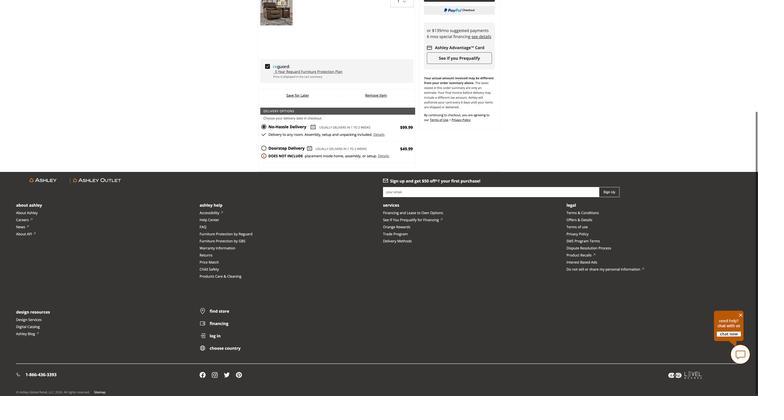 Task type: locate. For each thing, give the bounding box(es) containing it.
news (opens in new window) image
[[26, 224, 29, 229]]

earliest available image
[[311, 124, 318, 130], [307, 146, 314, 152]]

your email email field
[[383, 187, 599, 197]]

ashley facebook image
[[200, 372, 206, 378]]

ashley instagram image
[[212, 372, 218, 378]]

alert info icon image
[[261, 153, 267, 159]]

1 vertical spatial earliest available image
[[307, 146, 314, 152]]

ashley outlet image
[[73, 178, 121, 183]]

ashley twitter image
[[224, 372, 230, 378]]

ashley advantage™ card image
[[427, 46, 432, 50]]

do not sell or share my personal information (opens in new window) image
[[642, 267, 645, 272]]



Task type: vqa. For each thing, say whether or not it's contained in the screenshot.
Furniture to the bottom
no



Task type: describe. For each thing, give the bounding box(es) containing it.
accessibility (opens in new window) image
[[220, 210, 223, 215]]

copyright element
[[16, 390, 90, 394]]

ashley account operations element
[[200, 308, 375, 352]]

product recalls (opens in new window) image
[[593, 253, 596, 258]]

ashley pintrest image
[[236, 372, 242, 378]]

green check icon image
[[261, 132, 267, 138]]

see if you prequalify for financing (opens in new window) image
[[440, 217, 443, 222]]

about afi (opens in new window) image
[[33, 231, 36, 237]]

kilmartin recliner, image
[[261, 0, 293, 25]]

ashley furniture image
[[19, 178, 67, 183]]

ashley blog (opens in new window) image
[[36, 331, 39, 336]]

careers (opens in new window) image
[[30, 217, 33, 222]]

0 vertical spatial earliest available image
[[311, 124, 318, 130]]

reguard image
[[273, 65, 290, 69]]

dialogue message for liveperson image
[[714, 311, 745, 347]]

ashley departments element
[[16, 178, 375, 183]]

ashley social links element
[[200, 372, 620, 378]]



